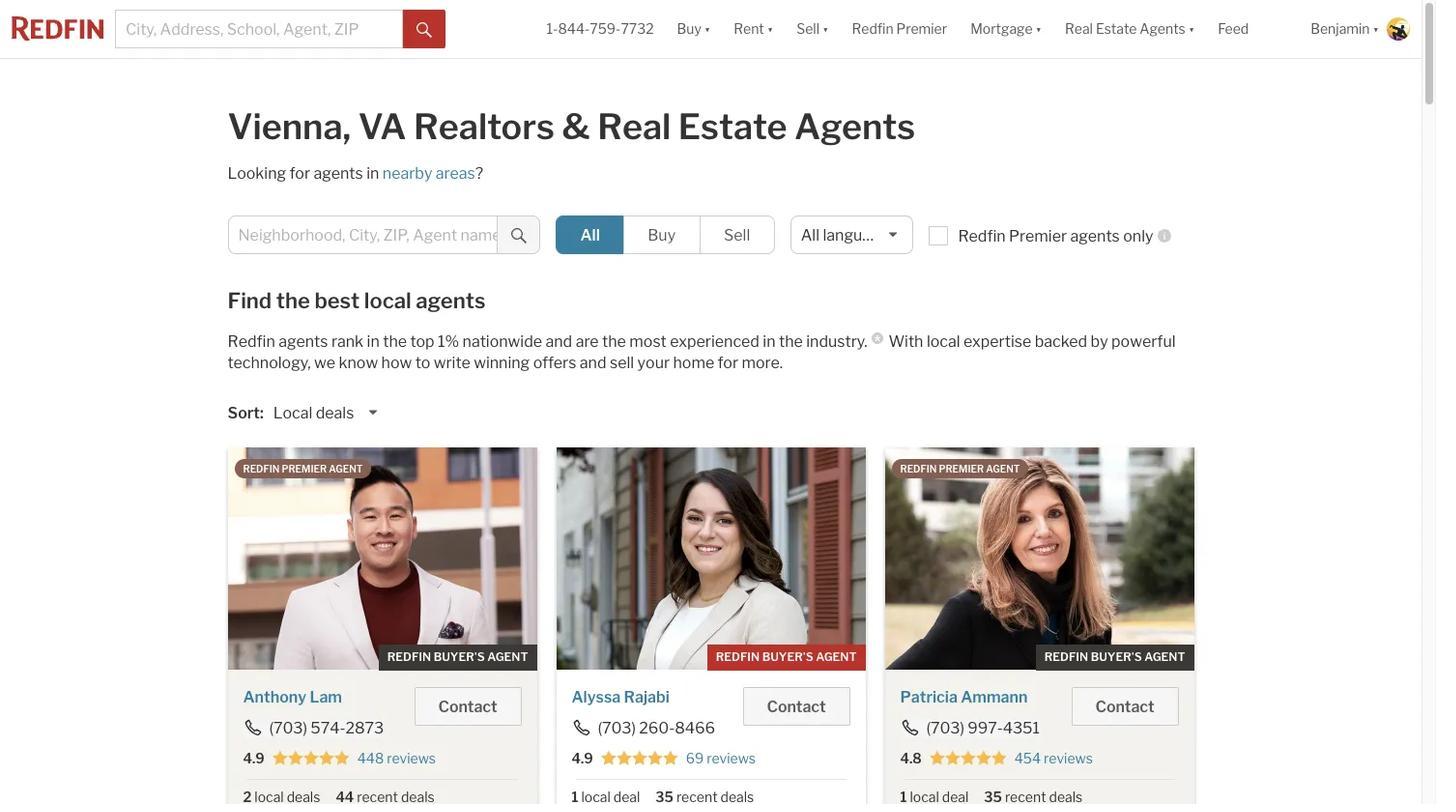 Task type: describe. For each thing, give the bounding box(es) containing it.
454
[[1015, 750, 1041, 767]]

8466
[[675, 719, 715, 738]]

with
[[889, 333, 924, 351]]

redfin premier agents only
[[958, 227, 1154, 246]]

anthony lam link
[[243, 688, 342, 707]]

1-844-759-7732
[[547, 21, 654, 37]]

we
[[314, 354, 336, 372]]

languages
[[823, 226, 897, 245]]

rating 4.8 out of 5 element
[[930, 750, 1007, 768]]

mortgage
[[971, 21, 1033, 37]]

rank
[[332, 333, 364, 351]]

powerful
[[1112, 333, 1176, 351]]

▾ for rent ▾
[[767, 21, 774, 37]]

▾ inside real estate agents ▾ link
[[1189, 21, 1195, 37]]

0 horizontal spatial agents
[[795, 105, 916, 148]]

anthony lam
[[243, 688, 342, 707]]

844-
[[558, 21, 590, 37]]

buy for buy
[[648, 226, 676, 245]]

winning
[[474, 354, 530, 372]]

Neighborhood, City, ZIP, Agent name search field
[[228, 216, 498, 254]]

rent ▾
[[734, 21, 774, 37]]

▾ for buy ▾
[[705, 21, 711, 37]]

1 horizontal spatial submit search image
[[511, 228, 527, 243]]

nearby areas link
[[383, 164, 475, 183]]

alyssa
[[572, 688, 621, 707]]

reviews for (703) 574-2873
[[387, 750, 436, 767]]

benjamin ▾
[[1311, 21, 1380, 37]]

997-
[[968, 719, 1003, 738]]

260-
[[639, 719, 675, 738]]

redfin premier agent for patricia
[[901, 463, 1020, 475]]

rajabi
[[624, 688, 670, 707]]

offers
[[533, 354, 577, 372]]

69
[[686, 750, 704, 767]]

mortgage ▾
[[971, 21, 1042, 37]]

your
[[638, 354, 670, 372]]

all for all
[[581, 226, 600, 245]]

disclaimer image
[[872, 333, 883, 344]]

7732
[[621, 21, 654, 37]]

(703) 574-2873
[[269, 719, 384, 738]]

premier for patricia
[[939, 463, 984, 475]]

real estate agents ▾
[[1065, 21, 1195, 37]]

agents up 1%
[[416, 288, 486, 313]]

feed
[[1218, 21, 1249, 37]]

▾ for mortgage ▾
[[1036, 21, 1042, 37]]

buy ▾ button
[[666, 0, 722, 58]]

deals
[[316, 404, 354, 422]]

sell ▾ button
[[797, 0, 829, 58]]

agents up "we"
[[279, 333, 328, 351]]

photo of alyssa rajabi image
[[556, 448, 866, 670]]

(703) 260-8466 button
[[572, 719, 716, 738]]

to
[[415, 354, 431, 372]]

2873
[[346, 719, 384, 738]]

write
[[434, 354, 471, 372]]

with local expertise backed by powerful technology, we know how to write winning offers and sell your home for more.
[[228, 333, 1176, 372]]

premier for anthony
[[282, 463, 327, 475]]

redfin premier
[[852, 21, 948, 37]]

local deals
[[273, 404, 354, 422]]

anthony
[[243, 688, 307, 707]]

photo of patricia ammann image
[[885, 448, 1194, 670]]

redfin for redfin premier agents only
[[958, 227, 1006, 246]]

are
[[576, 333, 599, 351]]

patricia
[[901, 688, 958, 707]]

feed button
[[1207, 0, 1300, 58]]

experienced
[[670, 333, 760, 351]]

rent ▾ button
[[734, 0, 774, 58]]

in for rank
[[367, 333, 380, 351]]

best
[[315, 288, 360, 313]]

(703) 997-4351
[[927, 719, 1040, 738]]

reviews for (703) 997-4351
[[1044, 750, 1093, 767]]

real estate agents ▾ link
[[1065, 0, 1195, 58]]

vienna, va realtors & real estate agents
[[228, 105, 916, 148]]

top
[[410, 333, 435, 351]]

454 reviews
[[1015, 750, 1093, 767]]

sell ▾ button
[[785, 0, 841, 58]]

nationwide
[[463, 333, 542, 351]]

0 horizontal spatial estate
[[679, 105, 787, 148]]

local inside with local expertise backed by powerful technology, we know how to write winning offers and sell your home for more.
[[927, 333, 961, 351]]

nearby
[[383, 164, 433, 183]]

redfin agents rank in the top 1% nationwide and are the most experienced in the industry.
[[228, 333, 868, 351]]

rating 4.9 out of 5 element for 260-
[[601, 750, 678, 768]]

mortgage ▾ button
[[971, 0, 1042, 58]]

the up how
[[383, 333, 407, 351]]

&
[[562, 105, 590, 148]]

redfin premier agent for anthony
[[243, 463, 363, 475]]

?
[[475, 164, 484, 183]]

contact for 8466
[[767, 698, 826, 716]]

the right find
[[276, 288, 310, 313]]

(703) for (703) 574-2873
[[269, 719, 307, 738]]

how
[[382, 354, 412, 372]]

vienna,
[[228, 105, 351, 148]]

4.8
[[901, 750, 922, 767]]

expertise
[[964, 333, 1032, 351]]

photo of anthony lam image
[[228, 448, 537, 670]]

▾ for sell ▾
[[823, 21, 829, 37]]

in for agents
[[367, 164, 379, 183]]

only
[[1124, 227, 1154, 246]]

option group containing all
[[556, 216, 775, 254]]

and inside with local expertise backed by powerful technology, we know how to write winning offers and sell your home for more.
[[580, 354, 607, 372]]

contact button for (703) 574-2873
[[414, 687, 522, 726]]



Task type: vqa. For each thing, say whether or not it's contained in the screenshot.
the Moving corresponding to Moving from
no



Task type: locate. For each thing, give the bounding box(es) containing it.
1 horizontal spatial agents
[[1140, 21, 1186, 37]]

1 vertical spatial real
[[598, 105, 671, 148]]

0 vertical spatial submit search image
[[416, 22, 432, 37]]

0 vertical spatial for
[[290, 164, 310, 183]]

69 reviews
[[686, 750, 756, 767]]

0 horizontal spatial for
[[290, 164, 310, 183]]

sell ▾
[[797, 21, 829, 37]]

technology,
[[228, 354, 311, 372]]

rating 4.9 out of 5 element down (703) 260-8466 button
[[601, 750, 678, 768]]

and up offers
[[546, 333, 573, 351]]

option group
[[556, 216, 775, 254]]

all for all languages
[[801, 226, 820, 245]]

real right &
[[598, 105, 671, 148]]

real
[[1065, 21, 1093, 37], [598, 105, 671, 148]]

redfin
[[243, 463, 280, 475], [901, 463, 937, 475], [387, 650, 431, 664], [716, 650, 760, 664], [1045, 650, 1089, 664]]

benjamin
[[1311, 21, 1370, 37]]

in right rank
[[367, 333, 380, 351]]

in left nearby at the top of page
[[367, 164, 379, 183]]

agents down va
[[314, 164, 363, 183]]

premier inside 'button'
[[897, 21, 948, 37]]

2 horizontal spatial reviews
[[1044, 750, 1093, 767]]

1 horizontal spatial local
[[927, 333, 961, 351]]

and down are
[[580, 354, 607, 372]]

reviews right 69
[[707, 750, 756, 767]]

2 contact button from the left
[[743, 687, 850, 726]]

1 horizontal spatial for
[[718, 354, 739, 372]]

estate inside real estate agents ▾ link
[[1096, 21, 1137, 37]]

sort:
[[228, 404, 264, 422]]

0 horizontal spatial submit search image
[[416, 22, 432, 37]]

0 vertical spatial and
[[546, 333, 573, 351]]

1 horizontal spatial redfin
[[852, 21, 894, 37]]

all languages
[[801, 226, 897, 245]]

looking
[[228, 164, 286, 183]]

looking for agents in nearby areas ?
[[228, 164, 484, 183]]

1 horizontal spatial 4.9
[[572, 750, 593, 767]]

2 rating 4.9 out of 5 element from the left
[[601, 750, 678, 768]]

for inside with local expertise backed by powerful technology, we know how to write winning offers and sell your home for more.
[[718, 354, 739, 372]]

▾ for benjamin ▾
[[1373, 21, 1380, 37]]

patricia ammann link
[[901, 688, 1028, 707]]

0 horizontal spatial sell
[[724, 226, 750, 245]]

0 vertical spatial estate
[[1096, 21, 1137, 37]]

contact button
[[414, 687, 522, 726], [743, 687, 850, 726], [1072, 687, 1179, 726]]

759-
[[590, 21, 621, 37]]

1 premier from the left
[[282, 463, 327, 475]]

buy inside option
[[648, 226, 676, 245]]

3 ▾ from the left
[[823, 21, 829, 37]]

most
[[630, 333, 667, 351]]

1 vertical spatial redfin
[[958, 227, 1006, 246]]

va
[[358, 105, 407, 148]]

sell inside option
[[724, 226, 750, 245]]

0 vertical spatial premier
[[897, 21, 948, 37]]

sell inside dropdown button
[[797, 21, 820, 37]]

1 horizontal spatial buy
[[677, 21, 702, 37]]

1 contact button from the left
[[414, 687, 522, 726]]

1%
[[438, 333, 459, 351]]

3 reviews from the left
[[1044, 750, 1093, 767]]

reviews right 454
[[1044, 750, 1093, 767]]

1 redfin buyer's agent from the left
[[387, 650, 528, 664]]

4.9 for (703) 260-8466
[[572, 750, 593, 767]]

0 horizontal spatial reviews
[[387, 750, 436, 767]]

▾
[[705, 21, 711, 37], [767, 21, 774, 37], [823, 21, 829, 37], [1036, 21, 1042, 37], [1189, 21, 1195, 37], [1373, 21, 1380, 37]]

reviews
[[387, 750, 436, 767], [707, 750, 756, 767], [1044, 750, 1093, 767]]

lam
[[310, 688, 342, 707]]

1 vertical spatial sell
[[724, 226, 750, 245]]

find the best local agents
[[228, 288, 486, 313]]

contact button for (703) 260-8466
[[743, 687, 850, 726]]

(703) down the alyssa rajabi link
[[598, 719, 636, 738]]

industry.
[[807, 333, 868, 351]]

2 (703) from the left
[[598, 719, 636, 738]]

sell
[[610, 354, 634, 372]]

alyssa rajabi
[[572, 688, 670, 707]]

local right with
[[927, 333, 961, 351]]

all left the buy option
[[581, 226, 600, 245]]

0 vertical spatial buy
[[677, 21, 702, 37]]

2 premier from the left
[[939, 463, 984, 475]]

for
[[290, 164, 310, 183], [718, 354, 739, 372]]

3 contact button from the left
[[1072, 687, 1179, 726]]

2 horizontal spatial redfin buyer's agent
[[1045, 650, 1186, 664]]

redfin for redfin premier
[[852, 21, 894, 37]]

all inside radio
[[581, 226, 600, 245]]

0 horizontal spatial (703)
[[269, 719, 307, 738]]

redfin inside 'button'
[[852, 21, 894, 37]]

2 contact from the left
[[767, 698, 826, 716]]

buy ▾
[[677, 21, 711, 37]]

2 vertical spatial redfin
[[228, 333, 275, 351]]

1 horizontal spatial (703)
[[598, 719, 636, 738]]

sell right the buy option
[[724, 226, 750, 245]]

1 horizontal spatial reviews
[[707, 750, 756, 767]]

submit search image
[[416, 22, 432, 37], [511, 228, 527, 243]]

for right looking
[[290, 164, 310, 183]]

patricia ammann
[[901, 688, 1028, 707]]

0 vertical spatial sell
[[797, 21, 820, 37]]

premier for redfin premier agents only
[[1009, 227, 1067, 246]]

1 horizontal spatial buyer's
[[762, 650, 814, 664]]

(703) 260-8466
[[598, 719, 715, 738]]

redfin
[[852, 21, 894, 37], [958, 227, 1006, 246], [228, 333, 275, 351]]

0 horizontal spatial buy
[[648, 226, 676, 245]]

the up "sell"
[[602, 333, 626, 351]]

0 vertical spatial agents
[[1140, 21, 1186, 37]]

1 4.9 from the left
[[243, 750, 265, 767]]

1 vertical spatial submit search image
[[511, 228, 527, 243]]

▾ left rent
[[705, 21, 711, 37]]

0 horizontal spatial rating 4.9 out of 5 element
[[272, 750, 350, 768]]

user photo image
[[1387, 17, 1411, 41]]

more.
[[742, 354, 783, 372]]

1 vertical spatial and
[[580, 354, 607, 372]]

agents
[[314, 164, 363, 183], [1071, 227, 1120, 246], [416, 288, 486, 313], [279, 333, 328, 351]]

in
[[367, 164, 379, 183], [367, 333, 380, 351], [763, 333, 776, 351]]

2 horizontal spatial contact
[[1096, 698, 1155, 716]]

4.9 for (703) 574-2873
[[243, 750, 265, 767]]

4.9 down 'alyssa'
[[572, 750, 593, 767]]

0 horizontal spatial redfin
[[228, 333, 275, 351]]

rent ▾ button
[[722, 0, 785, 58]]

know
[[339, 354, 378, 372]]

redfin buyer's agent
[[387, 650, 528, 664], [716, 650, 857, 664], [1045, 650, 1186, 664]]

1 vertical spatial estate
[[679, 105, 787, 148]]

(703) down anthony lam link
[[269, 719, 307, 738]]

2 redfin buyer's agent from the left
[[716, 650, 857, 664]]

1 horizontal spatial premier
[[1009, 227, 1067, 246]]

3 (703) from the left
[[927, 719, 965, 738]]

2 4.9 from the left
[[572, 750, 593, 767]]

agents
[[1140, 21, 1186, 37], [795, 105, 916, 148]]

find
[[228, 288, 272, 313]]

buyer's
[[434, 650, 485, 664], [762, 650, 814, 664], [1091, 650, 1142, 664]]

0 horizontal spatial redfin premier agent
[[243, 463, 363, 475]]

and
[[546, 333, 573, 351], [580, 354, 607, 372]]

574-
[[311, 719, 346, 738]]

local
[[364, 288, 412, 313], [927, 333, 961, 351]]

(703) 997-4351 button
[[901, 719, 1041, 738]]

4351
[[1003, 719, 1040, 738]]

contact button for (703) 997-4351
[[1072, 687, 1179, 726]]

0 vertical spatial local
[[364, 288, 412, 313]]

sell for sell
[[724, 226, 750, 245]]

alyssa rajabi link
[[572, 688, 670, 707]]

1 buyer's from the left
[[434, 650, 485, 664]]

1 vertical spatial for
[[718, 354, 739, 372]]

1 horizontal spatial and
[[580, 354, 607, 372]]

▾ inside rent ▾ dropdown button
[[767, 21, 774, 37]]

448
[[357, 750, 384, 767]]

0 horizontal spatial premier
[[897, 21, 948, 37]]

City, Address, School, Agent, ZIP search field
[[115, 10, 403, 48]]

local right "best"
[[364, 288, 412, 313]]

1 redfin premier agent from the left
[[243, 463, 363, 475]]

contact for 4351
[[1096, 698, 1155, 716]]

1 horizontal spatial contact
[[767, 698, 826, 716]]

1 vertical spatial local
[[927, 333, 961, 351]]

1-
[[547, 21, 558, 37]]

redfin buyer's agent for patricia ammann
[[1045, 650, 1186, 664]]

reviews right 448
[[387, 750, 436, 767]]

agents inside dropdown button
[[1140, 21, 1186, 37]]

1 horizontal spatial estate
[[1096, 21, 1137, 37]]

3 buyer's from the left
[[1091, 650, 1142, 664]]

buy
[[677, 21, 702, 37], [648, 226, 676, 245]]

rating 4.9 out of 5 element down (703) 574-2873 button
[[272, 750, 350, 768]]

0 horizontal spatial redfin buyer's agent
[[387, 650, 528, 664]]

3 contact from the left
[[1096, 698, 1155, 716]]

1 horizontal spatial rating 4.9 out of 5 element
[[601, 750, 678, 768]]

6 ▾ from the left
[[1373, 21, 1380, 37]]

in up the "more."
[[763, 333, 776, 351]]

2 ▾ from the left
[[767, 21, 774, 37]]

1 contact from the left
[[439, 698, 497, 716]]

buy right 7732
[[677, 21, 702, 37]]

1 horizontal spatial all
[[801, 226, 820, 245]]

1 vertical spatial agents
[[795, 105, 916, 148]]

redfin buyer's agent for anthony lam
[[387, 650, 528, 664]]

(703) for (703) 997-4351
[[927, 719, 965, 738]]

buy inside dropdown button
[[677, 21, 702, 37]]

0 horizontal spatial contact button
[[414, 687, 522, 726]]

▾ left user photo at the right of page
[[1373, 21, 1380, 37]]

4.9
[[243, 750, 265, 767], [572, 750, 593, 767]]

premier for redfin premier
[[897, 21, 948, 37]]

for down experienced
[[718, 354, 739, 372]]

4 ▾ from the left
[[1036, 21, 1042, 37]]

(703) for (703) 260-8466
[[598, 719, 636, 738]]

2 horizontal spatial redfin
[[958, 227, 1006, 246]]

1 horizontal spatial premier
[[939, 463, 984, 475]]

premier
[[282, 463, 327, 475], [939, 463, 984, 475]]

contact for 2873
[[439, 698, 497, 716]]

1 vertical spatial premier
[[1009, 227, 1067, 246]]

▾ right rent ▾
[[823, 21, 829, 37]]

2 buyer's from the left
[[762, 650, 814, 664]]

contact button up 454 reviews
[[1072, 687, 1179, 726]]

0 horizontal spatial buyer's
[[434, 650, 485, 664]]

▾ right rent
[[767, 21, 774, 37]]

▾ right mortgage
[[1036, 21, 1042, 37]]

rating 4.9 out of 5 element
[[272, 750, 350, 768], [601, 750, 678, 768]]

1 ▾ from the left
[[705, 21, 711, 37]]

(703) down patricia
[[927, 719, 965, 738]]

buyer's for patricia ammann
[[1091, 650, 1142, 664]]

1 reviews from the left
[[387, 750, 436, 767]]

contact button up 448 reviews
[[414, 687, 522, 726]]

0 vertical spatial real
[[1065, 21, 1093, 37]]

buyer's for anthony lam
[[434, 650, 485, 664]]

2 horizontal spatial buyer's
[[1091, 650, 1142, 664]]

agents left only in the top right of the page
[[1071, 227, 1120, 246]]

0 horizontal spatial contact
[[439, 698, 497, 716]]

▾ inside sell ▾ dropdown button
[[823, 21, 829, 37]]

0 horizontal spatial all
[[581, 226, 600, 245]]

contact
[[439, 698, 497, 716], [767, 698, 826, 716], [1096, 698, 1155, 716]]

Sell radio
[[699, 216, 775, 254]]

1 horizontal spatial sell
[[797, 21, 820, 37]]

sell for sell ▾
[[797, 21, 820, 37]]

0 horizontal spatial local
[[364, 288, 412, 313]]

0 horizontal spatial and
[[546, 333, 573, 351]]

1 horizontal spatial real
[[1065, 21, 1093, 37]]

0 horizontal spatial real
[[598, 105, 671, 148]]

local
[[273, 404, 313, 422]]

areas
[[436, 164, 475, 183]]

1-844-759-7732 link
[[547, 21, 654, 37]]

4.9 down anthony
[[243, 750, 265, 767]]

redfin for redfin agents rank in the top 1% nationwide and are the most experienced in the industry.
[[228, 333, 275, 351]]

2 redfin premier agent from the left
[[901, 463, 1020, 475]]

agent
[[329, 463, 363, 475], [986, 463, 1020, 475], [487, 650, 528, 664], [816, 650, 857, 664], [1145, 650, 1186, 664]]

rating 4.9 out of 5 element for 574-
[[272, 750, 350, 768]]

sell right rent ▾
[[797, 21, 820, 37]]

all left languages
[[801, 226, 820, 245]]

0 horizontal spatial premier
[[282, 463, 327, 475]]

1 vertical spatial buy
[[648, 226, 676, 245]]

buy for buy ▾
[[677, 21, 702, 37]]

2 all from the left
[[801, 226, 820, 245]]

real inside real estate agents ▾ link
[[1065, 21, 1093, 37]]

1 horizontal spatial redfin premier agent
[[901, 463, 1020, 475]]

1 rating 4.9 out of 5 element from the left
[[272, 750, 350, 768]]

by
[[1091, 333, 1109, 351]]

realtors
[[414, 105, 555, 148]]

2 horizontal spatial (703)
[[927, 719, 965, 738]]

real right mortgage ▾
[[1065, 21, 1093, 37]]

buy right the all radio
[[648, 226, 676, 245]]

▾ inside mortgage ▾ dropdown button
[[1036, 21, 1042, 37]]

ammann
[[961, 688, 1028, 707]]

0 vertical spatial redfin
[[852, 21, 894, 37]]

reviews for (703) 260-8466
[[707, 750, 756, 767]]

home
[[673, 354, 715, 372]]

1 all from the left
[[581, 226, 600, 245]]

1 (703) from the left
[[269, 719, 307, 738]]

Buy radio
[[623, 216, 700, 254]]

2 reviews from the left
[[707, 750, 756, 767]]

buy ▾ button
[[677, 0, 711, 58]]

the up the "more."
[[779, 333, 803, 351]]

2 horizontal spatial contact button
[[1072, 687, 1179, 726]]

▾ left the feed
[[1189, 21, 1195, 37]]

3 redfin buyer's agent from the left
[[1045, 650, 1186, 664]]

All radio
[[556, 216, 624, 254]]

0 horizontal spatial 4.9
[[243, 750, 265, 767]]

redfin premier button
[[841, 0, 959, 58]]

1 horizontal spatial contact button
[[743, 687, 850, 726]]

▾ inside buy ▾ dropdown button
[[705, 21, 711, 37]]

contact button up 69 reviews
[[743, 687, 850, 726]]

1 horizontal spatial redfin buyer's agent
[[716, 650, 857, 664]]

sell
[[797, 21, 820, 37], [724, 226, 750, 245]]

(703)
[[269, 719, 307, 738], [598, 719, 636, 738], [927, 719, 965, 738]]

(703) 574-2873 button
[[243, 719, 385, 738]]

5 ▾ from the left
[[1189, 21, 1195, 37]]



